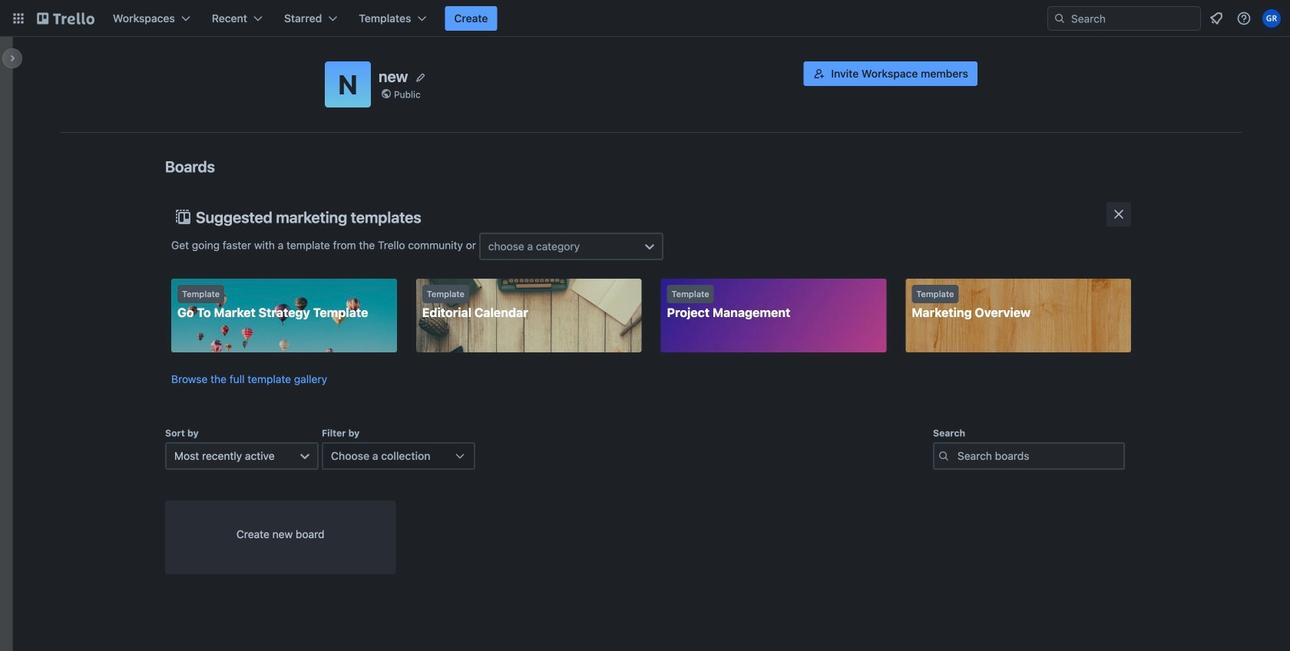 Task type: locate. For each thing, give the bounding box(es) containing it.
primary element
[[0, 0, 1290, 37]]

Search boards text field
[[933, 442, 1125, 470]]

Search field
[[1066, 8, 1200, 29]]

0 notifications image
[[1207, 9, 1226, 28]]

greg robinson (gregrobinson96) image
[[1262, 9, 1281, 28]]



Task type: describe. For each thing, give the bounding box(es) containing it.
back to home image
[[37, 6, 94, 31]]

open information menu image
[[1236, 11, 1252, 26]]

search image
[[1054, 12, 1066, 25]]



Task type: vqa. For each thing, say whether or not it's contained in the screenshot.
resource corresponding to Resource 1
no



